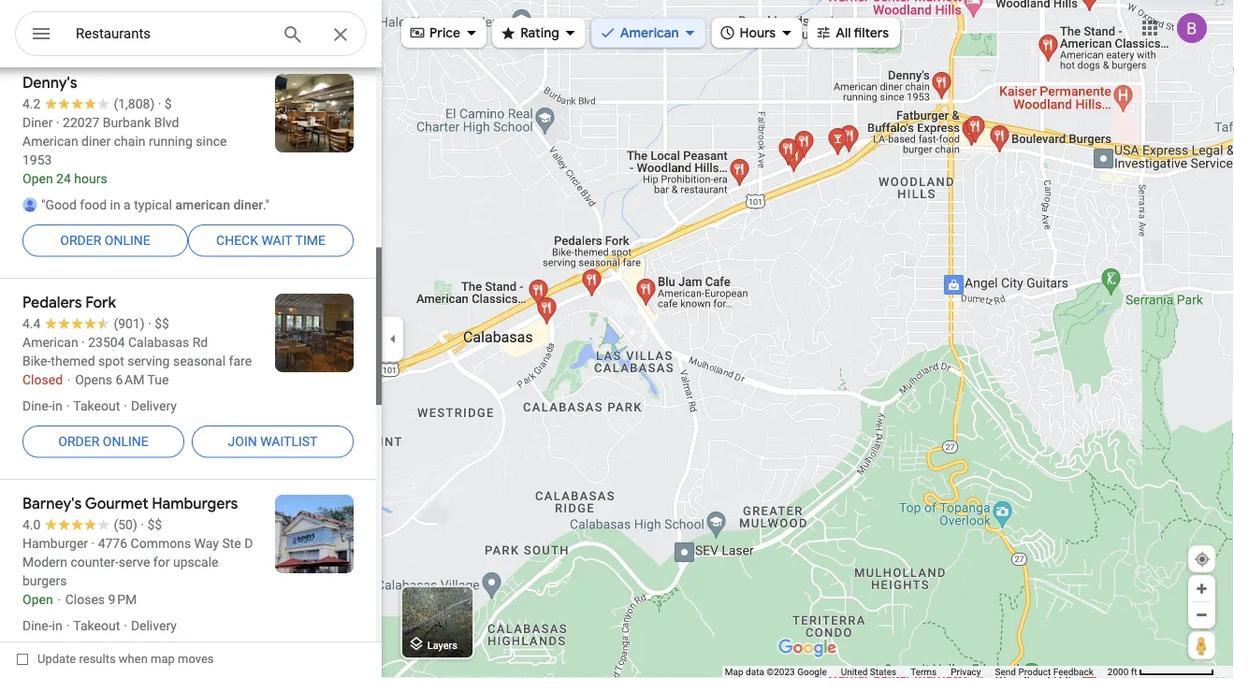Task type: vqa. For each thing, say whether or not it's contained in the screenshot.
(499)
no



Task type: describe. For each thing, give the bounding box(es) containing it.
collapse side panel image
[[383, 329, 403, 350]]

join waitlist
[[228, 434, 318, 450]]

check wait time link
[[188, 218, 354, 263]]

order online for check wait time
[[60, 233, 150, 248]]

google
[[798, 667, 827, 678]]

footer inside google maps element
[[725, 666, 1108, 679]]

american button
[[591, 12, 706, 53]]

order online for join waitlist
[[58, 434, 149, 450]]

price
[[430, 24, 461, 41]]

©2023
[[767, 667, 795, 678]]

wait
[[262, 233, 292, 248]]

none field inside restaurants "field"
[[76, 22, 267, 45]]

2000
[[1108, 667, 1129, 678]]

 rating
[[500, 22, 559, 43]]


[[30, 20, 52, 47]]

moves
[[178, 652, 214, 666]]

hours
[[740, 24, 776, 41]]

order online link for join waitlist
[[22, 419, 184, 464]]

send
[[995, 667, 1016, 678]]

terms button
[[911, 666, 937, 679]]

 search field
[[15, 11, 367, 60]]

product
[[1019, 667, 1051, 678]]

 all filters
[[815, 22, 889, 43]]

update
[[37, 652, 76, 666]]


[[719, 22, 736, 43]]

data
[[746, 667, 765, 678]]

2000 ft button
[[1108, 667, 1215, 678]]

filters
[[854, 24, 889, 41]]

online for check wait time
[[105, 233, 150, 248]]

order for check wait time
[[60, 233, 101, 248]]

join waitlist link
[[192, 419, 354, 464]]

order online link for check wait time
[[22, 218, 188, 263]]

privacy button
[[951, 666, 981, 679]]



Task type: locate. For each thing, give the bounding box(es) containing it.
order online link
[[22, 218, 188, 263], [22, 419, 184, 464]]

Restaurants field
[[15, 11, 367, 57]]

show your location image
[[1194, 551, 1211, 568]]

join
[[228, 434, 257, 450]]

1 vertical spatial order
[[58, 434, 100, 450]]

privacy
[[951, 667, 981, 678]]

zoom out image
[[1195, 608, 1209, 622]]

update results when map moves
[[37, 652, 214, 666]]

price button
[[402, 12, 487, 53]]

footer containing map data ©2023 google
[[725, 666, 1108, 679]]

send product feedback
[[995, 667, 1094, 678]]

1 vertical spatial online
[[103, 434, 149, 450]]

1 vertical spatial order online link
[[22, 419, 184, 464]]

online
[[105, 233, 150, 248], [103, 434, 149, 450]]

2000 ft
[[1108, 667, 1138, 678]]

map
[[725, 667, 744, 678]]

0 vertical spatial order online
[[60, 233, 150, 248]]

 hours
[[719, 22, 776, 43]]

0 vertical spatial order online link
[[22, 218, 188, 263]]

terms
[[911, 667, 937, 678]]

 button
[[15, 11, 67, 60]]

online for join waitlist
[[103, 434, 149, 450]]

map data ©2023 google
[[725, 667, 827, 678]]

1 vertical spatial order online
[[58, 434, 149, 450]]

None field
[[76, 22, 267, 45]]

united states button
[[841, 666, 897, 679]]

feedback
[[1054, 667, 1094, 678]]

states
[[870, 667, 897, 678]]

order online
[[60, 233, 150, 248], [58, 434, 149, 450]]

check
[[216, 233, 258, 248]]

footer
[[725, 666, 1108, 679]]

results for restaurants feed
[[0, 59, 382, 679]]

0 vertical spatial order
[[60, 233, 101, 248]]


[[500, 22, 517, 43]]

order for join waitlist
[[58, 434, 100, 450]]

order
[[60, 233, 101, 248], [58, 434, 100, 450]]

when
[[119, 652, 148, 666]]

zoom in image
[[1195, 582, 1209, 596]]

google maps element
[[0, 0, 1235, 679]]

time
[[295, 233, 326, 248]]

check wait time
[[216, 233, 326, 248]]

map
[[151, 652, 175, 666]]

2 order online link from the top
[[22, 419, 184, 464]]

google account: bob builder  
(b0bth3builder2k23@gmail.com) image
[[1177, 13, 1207, 43]]

american
[[620, 24, 679, 41]]

send product feedback button
[[995, 666, 1094, 679]]

ft
[[1131, 667, 1138, 678]]

all
[[836, 24, 851, 41]]

results
[[79, 652, 116, 666]]

waitlist
[[260, 434, 318, 450]]

show street view coverage image
[[1189, 632, 1216, 660]]

1 order online link from the top
[[22, 218, 188, 263]]

Update results when map moves checkbox
[[17, 648, 214, 671]]

rating
[[521, 24, 559, 41]]

united
[[841, 667, 868, 678]]

layers
[[427, 640, 458, 651]]

0 vertical spatial online
[[105, 233, 150, 248]]


[[815, 22, 832, 43]]

united states
[[841, 667, 897, 678]]



